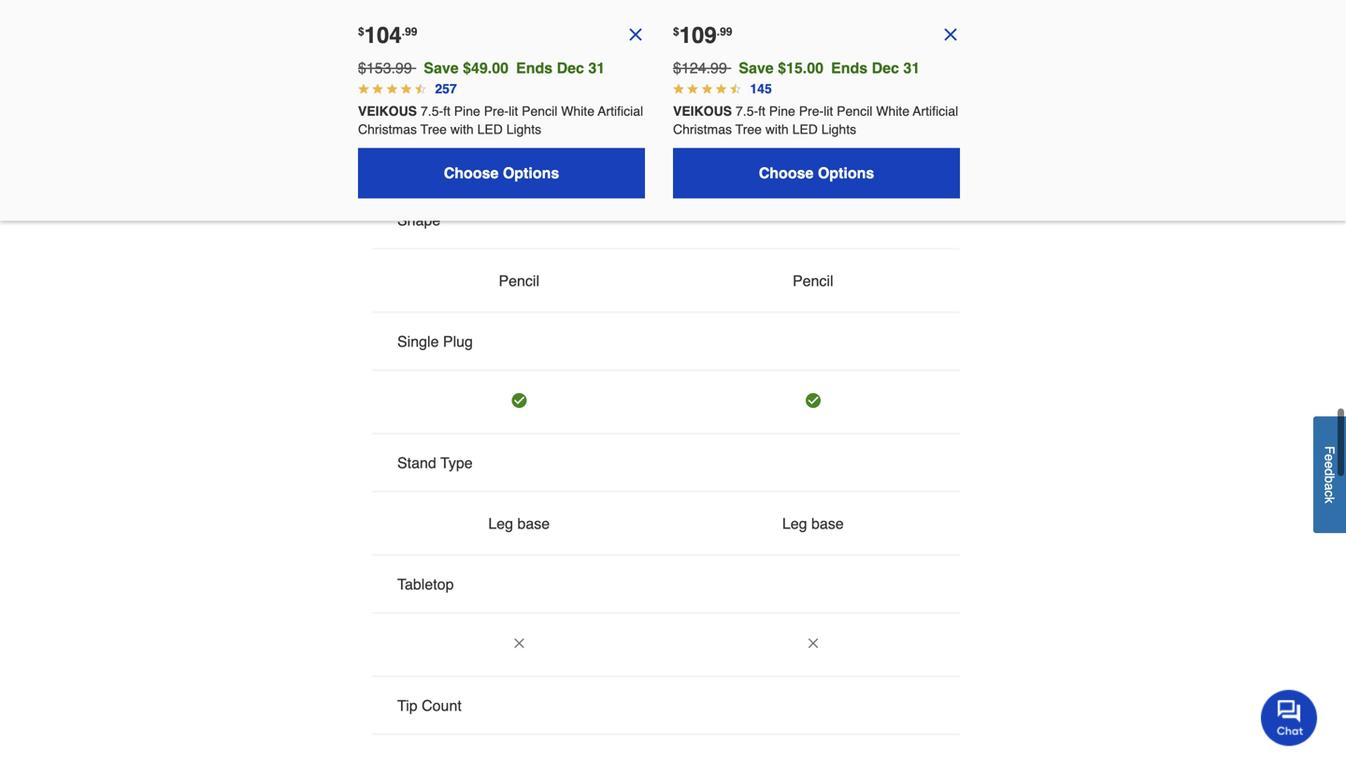 Task type: describe. For each thing, give the bounding box(es) containing it.
options for second choose options "button" from the right
[[503, 165, 559, 182]]

1 e from the top
[[1322, 454, 1337, 462]]

4.5 out of 5 stars image for 9th 4.5 out of 5 stars element from the right
[[372, 83, 383, 94]]

2 with from the left
[[765, 122, 789, 137]]

save $15.00 ends dec 31
[[739, 59, 920, 77]]

1 4.5 out of 5 stars element from the left
[[358, 83, 369, 94]]

count
[[422, 698, 462, 715]]

2 led from the left
[[792, 122, 818, 137]]

k
[[1322, 497, 1337, 504]]

2 christmas from the left
[[673, 122, 732, 137]]

9 4.5 out of 5 stars element from the left
[[716, 83, 727, 94]]

1 christmas from the left
[[358, 122, 417, 137]]

7 4.5 out of 5 stars element from the left
[[687, 83, 698, 94]]

2 choose options button from the left
[[673, 148, 960, 199]]

dec for 109
[[872, 59, 899, 77]]

1 white from the left
[[561, 104, 594, 119]]

4.5 out of 5 stars image for fifth 4.5 out of 5 stars element
[[415, 83, 426, 94]]

2 lit from the left
[[824, 104, 833, 119]]

257
[[435, 81, 457, 96]]

f e e d b a c k
[[1322, 446, 1337, 504]]

2 artificial from the left
[[913, 104, 958, 119]]

5 4.5 out of 5 stars element from the left
[[415, 83, 426, 94]]

4.5 out of 5 stars image for 10th 4.5 out of 5 stars element from the left
[[730, 83, 741, 94]]

1 lights from the left
[[506, 122, 541, 137]]

$124.99
[[673, 59, 727, 77]]

2 choose options from the left
[[759, 165, 874, 182]]

$ for 109
[[673, 25, 679, 38]]

104
[[364, 22, 402, 48]]

99 for 104
[[405, 25, 417, 38]]

. for 109
[[717, 25, 720, 38]]

$15.00
[[778, 59, 824, 77]]

3 4.5 out of 5 stars element from the left
[[386, 83, 398, 94]]

2 ft from the left
[[758, 104, 765, 119]]

1 no image from the top
[[512, 150, 526, 165]]

31 for 109
[[903, 59, 920, 77]]

10 4.5 out of 5 stars element from the left
[[730, 83, 741, 94]]

1 ft from the left
[[443, 104, 450, 119]]

stand
[[397, 455, 436, 472]]

1 veikous from the left
[[358, 104, 417, 119]]

1 choose options from the left
[[444, 165, 559, 182]]

1 pre- from the left
[[484, 104, 509, 119]]

145
[[750, 81, 772, 96]]

1 7.5- from the left
[[421, 104, 443, 119]]

109
[[679, 22, 717, 48]]

$ 109 . 99
[[673, 22, 732, 48]]

single plug
[[397, 333, 473, 350]]

2 pine from the left
[[769, 104, 795, 119]]

2 leg base from the left
[[782, 515, 844, 533]]

2 lights from the left
[[821, 122, 856, 137]]

4.5 out of 5 stars image for 3rd 4.5 out of 5 stars element
[[386, 83, 398, 94]]

4.5 out of 5 stars image for 10th 4.5 out of 5 stars element from right
[[358, 83, 369, 94]]

d
[[1322, 469, 1337, 476]]



Task type: vqa. For each thing, say whether or not it's contained in the screenshot.
leftmost ARTIFICIAL
yes



Task type: locate. For each thing, give the bounding box(es) containing it.
b
[[1322, 476, 1337, 484]]

dec for 104
[[557, 59, 584, 77]]

0 horizontal spatial white
[[561, 104, 594, 119]]

4 4.5 out of 5 stars image from the left
[[687, 83, 698, 94]]

2 dec from the left
[[872, 59, 899, 77]]

plug
[[443, 333, 473, 350]]

base
[[517, 515, 550, 533], [811, 515, 844, 533]]

2 7.5- from the left
[[736, 104, 758, 119]]

tabletop
[[397, 576, 454, 594]]

1 choose from the left
[[444, 165, 499, 182]]

1 horizontal spatial lights
[[821, 122, 856, 137]]

0 horizontal spatial choose options
[[444, 165, 559, 182]]

$ 104 . 99
[[358, 22, 417, 48]]

1 dec from the left
[[557, 59, 584, 77]]

1 artificial from the left
[[598, 104, 643, 119]]

5 4.5 out of 5 stars image from the left
[[730, 83, 741, 94]]

1 horizontal spatial options
[[818, 165, 874, 182]]

. up '$124.99' in the top of the page
[[717, 25, 720, 38]]

veikous down the $153.99
[[358, 104, 417, 119]]

6 4.5 out of 5 stars element from the left
[[673, 83, 684, 94]]

shape
[[397, 212, 441, 229]]

c
[[1322, 491, 1337, 497]]

1 horizontal spatial artificial
[[913, 104, 958, 119]]

0 horizontal spatial choose options button
[[358, 148, 645, 199]]

0 horizontal spatial dec
[[557, 59, 584, 77]]

tree down 257
[[420, 122, 447, 137]]

99 inside $ 109 . 99
[[720, 25, 732, 38]]

1 horizontal spatial 31
[[903, 59, 920, 77]]

4.5 out of 5 stars image for eighth 4.5 out of 5 stars element from the left
[[701, 83, 713, 94]]

$
[[358, 25, 364, 38], [673, 25, 679, 38]]

ft
[[443, 104, 450, 119], [758, 104, 765, 119]]

ends right $15.00
[[831, 59, 868, 77]]

1 horizontal spatial lit
[[824, 104, 833, 119]]

1 with from the left
[[450, 122, 474, 137]]

2 4.5 out of 5 stars image from the left
[[386, 83, 398, 94]]

1 horizontal spatial pre-
[[799, 104, 824, 119]]

save $49.00 ends dec 31
[[424, 59, 605, 77]]

99 for 109
[[720, 25, 732, 38]]

choose down 257
[[444, 165, 499, 182]]

dec right $49.00
[[557, 59, 584, 77]]

e up d
[[1322, 454, 1337, 462]]

. for 104
[[402, 25, 405, 38]]

1 horizontal spatial led
[[792, 122, 818, 137]]

ends right $49.00
[[516, 59, 553, 77]]

f
[[1322, 446, 1337, 454]]

5 4.5 out of 5 stars image from the left
[[716, 83, 727, 94]]

single
[[397, 333, 439, 350]]

7.5-ft pine pre-lit pencil white artificial christmas tree with led lights
[[358, 104, 647, 137], [673, 104, 962, 137]]

1 choose options button from the left
[[358, 148, 645, 199]]

white down save $15.00 ends dec 31
[[876, 104, 909, 119]]

8 4.5 out of 5 stars element from the left
[[701, 83, 713, 94]]

0 horizontal spatial pre-
[[484, 104, 509, 119]]

1 yes image from the left
[[512, 393, 526, 408]]

christmas down '$124.99' in the top of the page
[[673, 122, 732, 137]]

2 base from the left
[[811, 515, 844, 533]]

2 99 from the left
[[720, 25, 732, 38]]

1 horizontal spatial ft
[[758, 104, 765, 119]]

options
[[503, 165, 559, 182], [818, 165, 874, 182]]

2 leg from the left
[[782, 515, 807, 533]]

yes image
[[512, 393, 526, 408], [806, 393, 820, 408]]

$ up '$124.99' in the top of the page
[[673, 25, 679, 38]]

1 horizontal spatial base
[[811, 515, 844, 533]]

choose for 1st choose options "button" from right
[[759, 165, 814, 182]]

led
[[477, 122, 503, 137], [792, 122, 818, 137]]

1 horizontal spatial leg base
[[782, 515, 844, 533]]

no image
[[626, 25, 645, 44], [941, 25, 960, 44], [806, 150, 820, 165], [806, 637, 820, 651]]

lights down save $15.00 ends dec 31
[[821, 122, 856, 137]]

1 4.5 out of 5 stars image from the left
[[372, 83, 383, 94]]

0 horizontal spatial with
[[450, 122, 474, 137]]

1 horizontal spatial veikous
[[673, 104, 732, 119]]

1 horizontal spatial white
[[876, 104, 909, 119]]

1 7.5-ft pine pre-lit pencil white artificial christmas tree with led lights from the left
[[358, 104, 647, 137]]

pre- down $49.00
[[484, 104, 509, 119]]

7.5-
[[421, 104, 443, 119], [736, 104, 758, 119]]

2 options from the left
[[818, 165, 874, 182]]

0 horizontal spatial ends
[[516, 59, 553, 77]]

pre- down $15.00
[[799, 104, 824, 119]]

ft down '145'
[[758, 104, 765, 119]]

2 yes image from the left
[[806, 393, 820, 408]]

2 . from the left
[[717, 25, 720, 38]]

1 horizontal spatial choose options button
[[673, 148, 960, 199]]

. inside $ 104 . 99
[[402, 25, 405, 38]]

ends for 104
[[516, 59, 553, 77]]

99 inside $ 104 . 99
[[405, 25, 417, 38]]

ends
[[516, 59, 553, 77], [831, 59, 868, 77]]

with down 257
[[450, 122, 474, 137]]

. up the $153.99
[[402, 25, 405, 38]]

pine down '145'
[[769, 104, 795, 119]]

stand type
[[397, 455, 473, 472]]

0 horizontal spatial save
[[424, 59, 459, 77]]

1 horizontal spatial 7.5-
[[736, 104, 758, 119]]

1 vertical spatial no image
[[512, 637, 526, 651]]

0 horizontal spatial 7.5-
[[421, 104, 443, 119]]

lights
[[506, 122, 541, 137], [821, 122, 856, 137]]

3 4.5 out of 5 stars image from the left
[[401, 83, 412, 94]]

4.5 out of 5 stars image for 4th 4.5 out of 5 stars element from right
[[687, 83, 698, 94]]

with down '145'
[[765, 122, 789, 137]]

0 horizontal spatial .
[[402, 25, 405, 38]]

dec right $15.00
[[872, 59, 899, 77]]

0 horizontal spatial led
[[477, 122, 503, 137]]

0 horizontal spatial lit
[[509, 104, 518, 119]]

$49.00
[[463, 59, 509, 77]]

e up the b
[[1322, 462, 1337, 469]]

dec
[[557, 59, 584, 77], [872, 59, 899, 77]]

lights down 'save $49.00 ends dec 31'
[[506, 122, 541, 137]]

2 pre- from the left
[[799, 104, 824, 119]]

veikous
[[358, 104, 417, 119], [673, 104, 732, 119]]

1 horizontal spatial choose
[[759, 165, 814, 182]]

1 $ from the left
[[358, 25, 364, 38]]

1 . from the left
[[402, 25, 405, 38]]

choose
[[444, 165, 499, 182], [759, 165, 814, 182]]

0 horizontal spatial artificial
[[598, 104, 643, 119]]

pre-
[[484, 104, 509, 119], [799, 104, 824, 119]]

4.5 out of 5 stars element
[[358, 83, 369, 94], [372, 83, 383, 94], [386, 83, 398, 94], [401, 83, 412, 94], [415, 83, 426, 94], [673, 83, 684, 94], [687, 83, 698, 94], [701, 83, 713, 94], [716, 83, 727, 94], [730, 83, 741, 94]]

christmas
[[358, 122, 417, 137], [673, 122, 732, 137]]

2 white from the left
[[876, 104, 909, 119]]

0 horizontal spatial yes image
[[512, 393, 526, 408]]

1 pine from the left
[[454, 104, 480, 119]]

3 4.5 out of 5 stars image from the left
[[673, 83, 684, 94]]

2 7.5-ft pine pre-lit pencil white artificial christmas tree with led lights from the left
[[673, 104, 962, 137]]

leg
[[488, 515, 513, 533], [782, 515, 807, 533]]

choose options
[[444, 165, 559, 182], [759, 165, 874, 182]]

0 horizontal spatial base
[[517, 515, 550, 533]]

4 4.5 out of 5 stars image from the left
[[701, 83, 713, 94]]

0 horizontal spatial options
[[503, 165, 559, 182]]

. inside $ 109 . 99
[[717, 25, 720, 38]]

0 vertical spatial no image
[[512, 150, 526, 165]]

1 leg from the left
[[488, 515, 513, 533]]

0 horizontal spatial choose
[[444, 165, 499, 182]]

lit down 'save $49.00 ends dec 31'
[[509, 104, 518, 119]]

1 horizontal spatial .
[[717, 25, 720, 38]]

1 31 from the left
[[588, 59, 605, 77]]

1 horizontal spatial tree
[[735, 122, 762, 137]]

2 4.5 out of 5 stars image from the left
[[415, 83, 426, 94]]

tree down '145'
[[735, 122, 762, 137]]

lit down save $15.00 ends dec 31
[[824, 104, 833, 119]]

7.5- down 257
[[421, 104, 443, 119]]

1 horizontal spatial save
[[739, 59, 774, 77]]

2 veikous from the left
[[673, 104, 732, 119]]

led down $49.00
[[477, 122, 503, 137]]

1 tree from the left
[[420, 122, 447, 137]]

$ up the $153.99
[[358, 25, 364, 38]]

pine
[[454, 104, 480, 119], [769, 104, 795, 119]]

save up '145'
[[739, 59, 774, 77]]

1 horizontal spatial leg
[[782, 515, 807, 533]]

0 horizontal spatial 7.5-ft pine pre-lit pencil white artificial christmas tree with led lights
[[358, 104, 647, 137]]

options for 1st choose options "button" from right
[[818, 165, 874, 182]]

1 horizontal spatial with
[[765, 122, 789, 137]]

choose options button
[[358, 148, 645, 199], [673, 148, 960, 199]]

7.5- down '145'
[[736, 104, 758, 119]]

1 horizontal spatial yes image
[[806, 393, 820, 408]]

choose for second choose options "button" from the right
[[444, 165, 499, 182]]

artificial
[[598, 104, 643, 119], [913, 104, 958, 119]]

2 choose from the left
[[759, 165, 814, 182]]

1 horizontal spatial ends
[[831, 59, 868, 77]]

0 horizontal spatial lights
[[506, 122, 541, 137]]

2 save from the left
[[739, 59, 774, 77]]

1 99 from the left
[[405, 25, 417, 38]]

0 horizontal spatial 99
[[405, 25, 417, 38]]

save up 257
[[424, 59, 459, 77]]

2 $ from the left
[[673, 25, 679, 38]]

0 horizontal spatial veikous
[[358, 104, 417, 119]]

0 horizontal spatial $
[[358, 25, 364, 38]]

4.5 out of 5 stars image for 9th 4.5 out of 5 stars element from the left
[[716, 83, 727, 94]]

31
[[588, 59, 605, 77], [903, 59, 920, 77]]

pencil
[[522, 104, 557, 119], [837, 104, 872, 119], [499, 272, 539, 290], [793, 272, 833, 290]]

no image
[[512, 150, 526, 165], [512, 637, 526, 651]]

ft down 257
[[443, 104, 450, 119]]

$ inside $ 104 . 99
[[358, 25, 364, 38]]

1 base from the left
[[517, 515, 550, 533]]

31 for 104
[[588, 59, 605, 77]]

tip
[[397, 698, 417, 715]]

99 right 104
[[405, 25, 417, 38]]

a
[[1322, 484, 1337, 491]]

4.5 out of 5 stars image for 6th 4.5 out of 5 stars element from left
[[673, 83, 684, 94]]

0 horizontal spatial 31
[[588, 59, 605, 77]]

save for 104
[[424, 59, 459, 77]]

0 horizontal spatial pine
[[454, 104, 480, 119]]

tree
[[420, 122, 447, 137], [735, 122, 762, 137]]

7.5-ft pine pre-lit pencil white artificial christmas tree with led lights down 'save $49.00 ends dec 31'
[[358, 104, 647, 137]]

save for 109
[[739, 59, 774, 77]]

1 horizontal spatial pine
[[769, 104, 795, 119]]

led down $15.00
[[792, 122, 818, 137]]

2 e from the top
[[1322, 462, 1337, 469]]

lit
[[509, 104, 518, 119], [824, 104, 833, 119]]

$ for 104
[[358, 25, 364, 38]]

4.5 out of 5 stars image
[[358, 83, 369, 94], [415, 83, 426, 94], [673, 83, 684, 94], [687, 83, 698, 94], [730, 83, 741, 94]]

1 horizontal spatial dec
[[872, 59, 899, 77]]

0 horizontal spatial leg base
[[488, 515, 550, 533]]

1 options from the left
[[503, 165, 559, 182]]

99
[[405, 25, 417, 38], [720, 25, 732, 38]]

with
[[450, 122, 474, 137], [765, 122, 789, 137]]

4.5 out of 5 stars image for 7th 4.5 out of 5 stars element from the right
[[401, 83, 412, 94]]

2 ends from the left
[[831, 59, 868, 77]]

4.5 out of 5 stars image
[[372, 83, 383, 94], [386, 83, 398, 94], [401, 83, 412, 94], [701, 83, 713, 94], [716, 83, 727, 94]]

1 led from the left
[[477, 122, 503, 137]]

1 horizontal spatial christmas
[[673, 122, 732, 137]]

1 leg base from the left
[[488, 515, 550, 533]]

pine down 257
[[454, 104, 480, 119]]

1 horizontal spatial choose options
[[759, 165, 874, 182]]

1 horizontal spatial 99
[[720, 25, 732, 38]]

99 right 109
[[720, 25, 732, 38]]

save
[[424, 59, 459, 77], [739, 59, 774, 77]]

2 no image from the top
[[512, 637, 526, 651]]

1 4.5 out of 5 stars image from the left
[[358, 83, 369, 94]]

1 horizontal spatial $
[[673, 25, 679, 38]]

type
[[440, 455, 473, 472]]

7.5-ft pine pre-lit pencil white artificial christmas tree with led lights down save $15.00 ends dec 31
[[673, 104, 962, 137]]

0 horizontal spatial christmas
[[358, 122, 417, 137]]

chat invite button image
[[1261, 690, 1318, 747]]

1 lit from the left
[[509, 104, 518, 119]]

veikous down '$124.99' in the top of the page
[[673, 104, 732, 119]]

white down 'save $49.00 ends dec 31'
[[561, 104, 594, 119]]

$ inside $ 109 . 99
[[673, 25, 679, 38]]

.
[[402, 25, 405, 38], [717, 25, 720, 38]]

christmas down the $153.99
[[358, 122, 417, 137]]

1 horizontal spatial 7.5-ft pine pre-lit pencil white artificial christmas tree with led lights
[[673, 104, 962, 137]]

e
[[1322, 454, 1337, 462], [1322, 462, 1337, 469]]

choose down '145'
[[759, 165, 814, 182]]

0 horizontal spatial ft
[[443, 104, 450, 119]]

2 31 from the left
[[903, 59, 920, 77]]

$153.99
[[358, 59, 412, 77]]

4 4.5 out of 5 stars element from the left
[[401, 83, 412, 94]]

2 tree from the left
[[735, 122, 762, 137]]

1 ends from the left
[[516, 59, 553, 77]]

1 save from the left
[[424, 59, 459, 77]]

2 4.5 out of 5 stars element from the left
[[372, 83, 383, 94]]

0 horizontal spatial leg
[[488, 515, 513, 533]]

0 horizontal spatial tree
[[420, 122, 447, 137]]

f e e d b a c k button
[[1313, 417, 1346, 534]]

ends for 109
[[831, 59, 868, 77]]

leg base
[[488, 515, 550, 533], [782, 515, 844, 533]]

tip count
[[397, 698, 462, 715]]

white
[[561, 104, 594, 119], [876, 104, 909, 119]]



